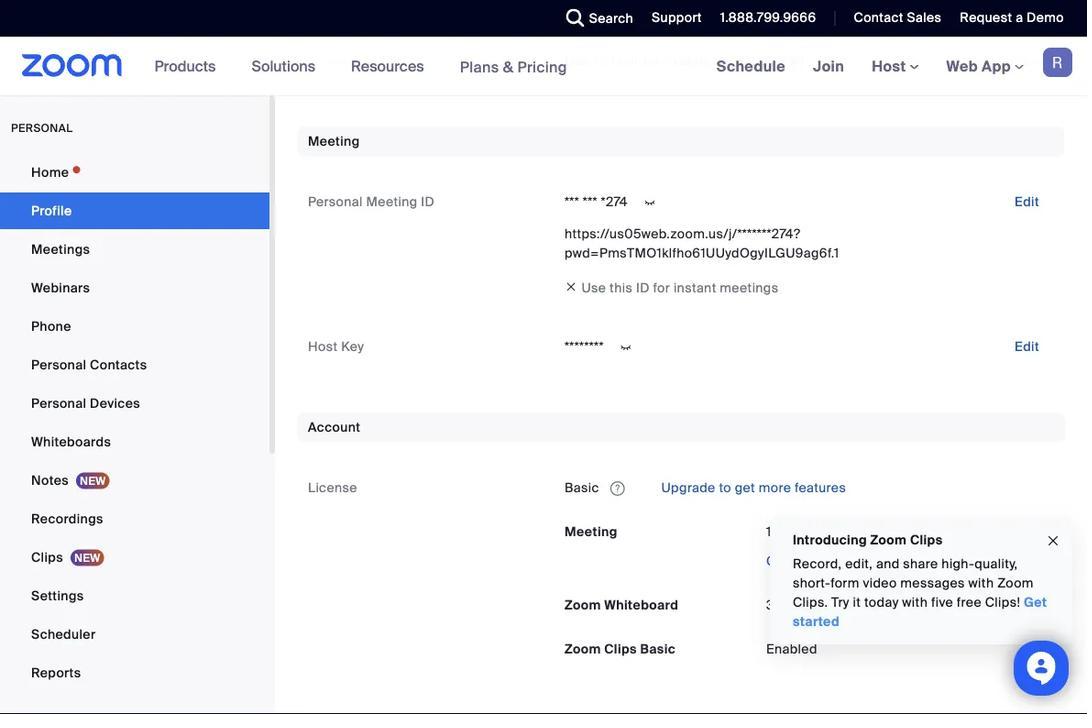 Task type: locate. For each thing, give the bounding box(es) containing it.
0 vertical spatial host
[[873, 56, 911, 76]]

meeting
[[308, 133, 360, 150], [366, 194, 418, 211], [565, 523, 618, 540], [981, 523, 1032, 540]]

0 horizontal spatial basic
[[565, 479, 600, 496]]

basic left learn more about your license type image
[[565, 479, 600, 496]]

to
[[720, 479, 732, 496]]

settings link
[[0, 578, 270, 615]]

1.888.799.9666 button
[[707, 0, 821, 37], [721, 9, 817, 26]]

*274
[[601, 194, 628, 211]]

request a demo
[[961, 9, 1065, 26]]

host left the key
[[308, 338, 338, 355]]

phone
[[31, 318, 71, 335]]

banner
[[0, 37, 1088, 97]]

participants
[[793, 523, 868, 540]]

2 vertical spatial edit button
[[1001, 332, 1055, 361]]

*** *** *274
[[565, 194, 628, 211]]

2 horizontal spatial clips
[[911, 532, 943, 549]]

1 vertical spatial edit button
[[1001, 188, 1055, 217]]

webinars link
[[0, 270, 270, 306]]

key
[[341, 338, 364, 355]]

1 horizontal spatial id
[[637, 279, 650, 296]]

1 vertical spatial basic
[[641, 641, 676, 658]]

1 horizontal spatial features
[[968, 597, 1020, 614]]

100 participants
[[767, 523, 868, 540]]

edit
[[1015, 52, 1040, 69], [1015, 194, 1040, 211], [1015, 338, 1040, 355]]

whiteboard
[[605, 597, 679, 614]]

1 horizontal spatial basic
[[641, 641, 676, 658]]

zoom up zoom clips basic
[[565, 597, 602, 614]]

zoom clips basic
[[565, 641, 676, 658]]

use left 12-
[[565, 52, 590, 69]]

2 edit from the top
[[1015, 194, 1040, 211]]

personal for personal devices
[[31, 395, 87, 412]]

share
[[904, 556, 939, 573]]

0 vertical spatial id
[[421, 194, 435, 211]]

0 horizontal spatial id
[[421, 194, 435, 211]]

1 vertical spatial edit
[[1015, 194, 1040, 211]]

contacts
[[90, 356, 147, 373]]

clips
[[911, 532, 943, 549], [31, 549, 63, 566], [605, 641, 638, 658]]

https://us05web.zoom.us/j/*******274?
[[565, 225, 801, 242]]

close image
[[1047, 531, 1061, 552]]

0 vertical spatial basic
[[565, 479, 600, 496]]

personal devices link
[[0, 385, 270, 422]]

1 vertical spatial host
[[308, 338, 338, 355]]

0 horizontal spatial host
[[308, 338, 338, 355]]

personal
[[308, 194, 363, 211], [31, 356, 87, 373], [31, 395, 87, 412]]

started
[[794, 614, 840, 631]]

clips.
[[794, 594, 829, 611]]

five
[[932, 594, 954, 611]]

host
[[873, 56, 911, 76], [308, 338, 338, 355]]

get started
[[794, 594, 1048, 631]]

scheduler
[[31, 626, 96, 643]]

2 edit button from the top
[[1001, 188, 1055, 217]]

contact sales link
[[841, 0, 947, 37], [854, 9, 942, 26]]

(example:
[[675, 52, 736, 69]]

0 vertical spatial personal
[[308, 194, 363, 211]]

0 horizontal spatial clips
[[31, 549, 63, 566]]

edit button
[[1001, 46, 1055, 76], [1001, 188, 1055, 217], [1001, 332, 1055, 361]]

get
[[1025, 594, 1048, 611]]

1 vertical spatial use
[[582, 279, 607, 296]]

hour
[[611, 52, 640, 69]]

1 vertical spatial application
[[767, 517, 1055, 576]]

application containing 100 participants
[[767, 517, 1055, 576]]

personal menu menu
[[0, 154, 270, 694]]

phone link
[[0, 308, 270, 345]]

introducing zoom clips
[[794, 532, 943, 549]]

id for this
[[637, 279, 650, 296]]

short-
[[794, 575, 831, 592]]

request
[[961, 9, 1013, 26]]

host for host
[[873, 56, 911, 76]]

with
[[969, 575, 995, 592], [903, 594, 929, 611], [880, 597, 905, 614]]

plans & pricing link
[[460, 57, 568, 76], [460, 57, 568, 76]]

host down contact sales
[[873, 56, 911, 76]]

features down quality,
[[968, 597, 1020, 614]]

clips!
[[986, 594, 1021, 611]]

increase
[[923, 523, 977, 540]]

clips inside personal menu menu
[[31, 549, 63, 566]]

1 vertical spatial personal
[[31, 356, 87, 373]]

solutions button
[[252, 37, 324, 95]]

use for use this id for instant meetings
[[582, 279, 607, 296]]

use 12-hour time (example: 02:00 pm)
[[565, 52, 804, 69]]

2 vertical spatial edit
[[1015, 338, 1040, 355]]

host inside the meetings navigation
[[873, 56, 911, 76]]

0 vertical spatial application
[[565, 473, 1055, 503]]

clips up settings
[[31, 549, 63, 566]]

license
[[308, 479, 358, 496]]

0 vertical spatial edit
[[1015, 52, 1040, 69]]

support
[[652, 9, 703, 26]]

and
[[877, 556, 900, 573]]

clips down zoom whiteboard
[[605, 641, 638, 658]]

personal contacts link
[[0, 347, 270, 383]]

application
[[565, 473, 1055, 503], [767, 517, 1055, 576]]

basic
[[565, 479, 600, 496], [641, 641, 676, 658]]

0 horizontal spatial features
[[795, 479, 847, 496]]

host key
[[308, 338, 364, 355]]

2 vertical spatial personal
[[31, 395, 87, 412]]

contact
[[854, 9, 904, 26]]

web app
[[947, 56, 1012, 76]]

show personal meeting id image
[[636, 195, 665, 211]]

recordings link
[[0, 501, 270, 538]]

home link
[[0, 154, 270, 191]]

personal for personal meeting id
[[308, 194, 363, 211]]

1 horizontal spatial host
[[873, 56, 911, 76]]

learn more about your license type image
[[609, 482, 627, 495]]

meetings link
[[0, 231, 270, 268]]

banner containing products
[[0, 37, 1088, 97]]

scheduler link
[[0, 616, 270, 653]]

1 *** from the left
[[565, 194, 580, 211]]

standard
[[909, 597, 965, 614]]

basic down whiteboard
[[641, 641, 676, 658]]

use left this
[[582, 279, 607, 296]]

0 vertical spatial edit button
[[1001, 46, 1055, 76]]

zoom up the clips!
[[998, 575, 1035, 592]]

3 edit from the top
[[1015, 338, 1040, 355]]

1 edit button from the top
[[1001, 46, 1055, 76]]

reports
[[31, 665, 81, 682]]

1 vertical spatial id
[[637, 279, 650, 296]]

use
[[565, 52, 590, 69], [582, 279, 607, 296]]

0 vertical spatial use
[[565, 52, 590, 69]]

0 horizontal spatial ***
[[565, 194, 580, 211]]

1 horizontal spatial clips
[[605, 641, 638, 658]]

features up the 100 participants
[[795, 479, 847, 496]]

support link
[[639, 0, 707, 37], [652, 9, 703, 26]]

whiteboards
[[31, 433, 111, 450]]

0 vertical spatial features
[[795, 479, 847, 496]]

clips up share
[[911, 532, 943, 549]]

profile link
[[0, 193, 270, 229]]

1 edit from the top
[[1015, 52, 1040, 69]]

app
[[983, 56, 1012, 76]]

messages
[[901, 575, 966, 592]]

record, edit, and share high-quality, short-form video messages with zoom clips. try it today with five free clips!
[[794, 556, 1035, 611]]

whiteboards link
[[0, 424, 270, 461]]

1 horizontal spatial ***
[[583, 194, 598, 211]]

zoom whiteboard
[[565, 597, 679, 614]]

plans & pricing
[[460, 57, 568, 76]]



Task type: vqa. For each thing, say whether or not it's contained in the screenshot.
HOST corresponding to Host
yes



Task type: describe. For each thing, give the bounding box(es) containing it.
1 vertical spatial features
[[968, 597, 1020, 614]]

upgrade
[[662, 479, 716, 496]]

show host key image
[[612, 339, 641, 356]]

join
[[814, 56, 845, 76]]

this
[[610, 279, 633, 296]]

personal contacts
[[31, 356, 147, 373]]

profile picture image
[[1044, 48, 1073, 77]]

100
[[767, 523, 790, 540]]

zoom down zoom whiteboard
[[565, 641, 602, 658]]

resources
[[351, 56, 424, 76]]

zoom logo image
[[22, 54, 123, 77]]

meetings
[[31, 241, 90, 258]]

search
[[590, 10, 634, 27]]

3 edit button from the top
[[1001, 332, 1055, 361]]

upgrade to get more features
[[658, 479, 847, 496]]

pwd=pmstmo1klfho61uuydogyilgu9ag6f.1
[[565, 244, 840, 261]]

2 *** from the left
[[583, 194, 598, 211]]

use this id for instant meetings
[[582, 279, 779, 296]]

upgrade to get more features link
[[658, 479, 847, 496]]

use for use 12-hour time (example: 02:00 pm)
[[565, 52, 590, 69]]

https://us05web.zoom.us/j/*******274? pwd=pmstmo1klfho61uuydogyilgu9ag6f.1
[[565, 225, 840, 261]]

webinars
[[31, 279, 90, 296]]

demo
[[1028, 9, 1065, 26]]

schedule
[[717, 56, 786, 76]]

enabled
[[767, 641, 818, 658]]

meeting inside the increase meeting capacity
[[981, 523, 1032, 540]]

form
[[831, 575, 860, 592]]

for
[[654, 279, 671, 296]]

format
[[342, 52, 387, 69]]

pricing
[[518, 57, 568, 76]]

edit for time format
[[1015, 52, 1040, 69]]

edit for personal meeting id
[[1015, 194, 1040, 211]]

boards
[[833, 597, 876, 614]]

meetings navigation
[[703, 37, 1088, 97]]

free
[[958, 594, 983, 611]]

sales
[[908, 9, 942, 26]]

web
[[947, 56, 979, 76]]

join link
[[800, 37, 859, 95]]

host button
[[873, 56, 920, 76]]

reports link
[[0, 655, 270, 692]]

product information navigation
[[141, 37, 582, 97]]

********
[[565, 338, 604, 355]]

personal for personal contacts
[[31, 356, 87, 373]]

1.888.799.9666
[[721, 9, 817, 26]]

video
[[864, 575, 898, 592]]

edit button for time format
[[1001, 46, 1055, 76]]

profile
[[31, 202, 72, 219]]

it
[[854, 594, 862, 611]]

clips link
[[0, 539, 270, 576]]

id for meeting
[[421, 194, 435, 211]]

editable
[[778, 597, 829, 614]]

increase meeting capacity
[[767, 523, 1032, 570]]

notes link
[[0, 462, 270, 499]]

edit,
[[846, 556, 874, 573]]

host for host key
[[308, 338, 338, 355]]

zoom up and
[[871, 532, 908, 549]]

3
[[767, 597, 775, 614]]

application containing basic
[[565, 473, 1055, 503]]

home
[[31, 164, 69, 181]]

resources button
[[351, 37, 433, 95]]

devices
[[90, 395, 140, 412]]

capacity
[[767, 553, 822, 570]]

personal devices
[[31, 395, 140, 412]]

record,
[[794, 556, 843, 573]]

search button
[[553, 0, 639, 37]]

instant
[[674, 279, 717, 296]]

time
[[643, 52, 671, 69]]

settings
[[31, 588, 84, 605]]

&
[[503, 57, 514, 76]]

try
[[832, 594, 850, 611]]

zoom inside record, edit, and share high-quality, short-form video messages with zoom clips. try it today with five free clips!
[[998, 575, 1035, 592]]

edit button for personal meeting id
[[1001, 188, 1055, 217]]

personal meeting id
[[308, 194, 435, 211]]

12-
[[593, 52, 611, 69]]

plans
[[460, 57, 500, 76]]

today
[[865, 594, 900, 611]]

products
[[155, 56, 216, 76]]

time format
[[308, 52, 387, 69]]

high-
[[942, 556, 975, 573]]

solutions
[[252, 56, 316, 76]]

quality,
[[975, 556, 1019, 573]]

get started link
[[794, 594, 1048, 631]]

02:00
[[739, 52, 777, 69]]

pm)
[[781, 52, 804, 69]]

3 editable boards with standard features
[[767, 597, 1020, 614]]

contact sales
[[854, 9, 942, 26]]

recordings
[[31, 511, 103, 527]]

notes
[[31, 472, 69, 489]]

get
[[735, 479, 756, 496]]



